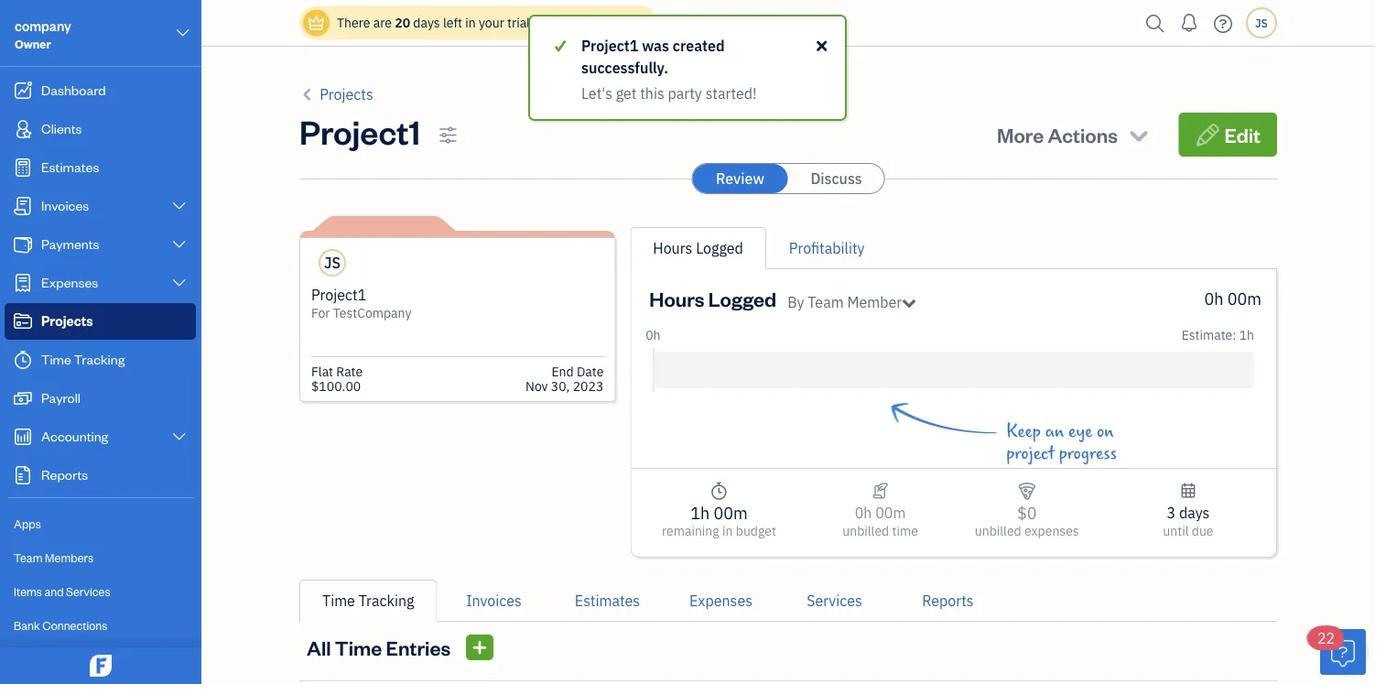 Task type: describe. For each thing, give the bounding box(es) containing it.
more
[[997, 121, 1044, 147]]

estimate:
[[1182, 326, 1237, 343]]

Hours Logged Group By field
[[788, 291, 917, 314]]

chart image
[[12, 428, 34, 446]]

this
[[640, 84, 665, 103]]

hours logged button
[[653, 237, 743, 259]]

notifications image
[[1175, 5, 1204, 41]]

estimates link for clients link
[[5, 149, 196, 186]]

payments
[[41, 235, 99, 252]]

all time entries
[[307, 634, 451, 660]]

trial.
[[507, 14, 534, 31]]

chevronleft image
[[299, 83, 316, 105]]

date
[[577, 363, 604, 380]]

entries
[[386, 634, 451, 660]]

payroll
[[41, 389, 81, 406]]

hours inside hours logged button
[[653, 239, 693, 258]]

22
[[1318, 629, 1335, 648]]

1 horizontal spatial invoices link
[[437, 580, 551, 622]]

get
[[616, 84, 637, 103]]

chevron large down image for expenses
[[171, 276, 188, 290]]

expense image
[[12, 274, 34, 292]]

0h for 0h
[[646, 326, 661, 343]]

1h inside 1h 00m remaining in budget
[[691, 502, 710, 523]]

items and services link
[[5, 576, 196, 608]]

bank
[[14, 618, 40, 633]]

member
[[848, 293, 902, 312]]

projects button
[[299, 83, 373, 105]]

your
[[479, 14, 504, 31]]

project1 was created successfully. let's get this party started!
[[582, 36, 757, 103]]

projects inside button
[[320, 85, 373, 104]]

actions
[[1048, 121, 1118, 147]]

chevron large down image for invoices
[[171, 199, 188, 213]]

1 vertical spatial time
[[322, 591, 355, 610]]

freshbooks image
[[86, 655, 115, 677]]

$0 unbilled expenses
[[975, 502, 1079, 539]]

calendar image
[[1180, 480, 1197, 502]]

go to help image
[[1209, 10, 1238, 37]]

30,
[[551, 378, 570, 395]]

progress
[[1059, 443, 1117, 463]]

2 vertical spatial time
[[335, 634, 382, 660]]

team members
[[14, 550, 94, 565]]

keep an eye on project progress
[[1007, 421, 1117, 463]]

00m for 0h 00m
[[1228, 288, 1262, 309]]

money image
[[12, 389, 34, 408]]

report image
[[12, 466, 34, 484]]

expenses image
[[1018, 480, 1037, 502]]

there are 20 days left in your trial. upgrade account
[[337, 14, 643, 31]]

keep
[[1007, 421, 1041, 441]]

3
[[1167, 503, 1176, 522]]

estimates inside main element
[[41, 158, 99, 175]]

expenses
[[1025, 522, 1079, 539]]

main element
[[0, 0, 247, 684]]

projects link
[[5, 303, 196, 340]]

discuss
[[811, 169, 862, 188]]

1 vertical spatial estimates
[[575, 591, 640, 610]]

estimates link for the rightmost the invoices link
[[551, 580, 664, 622]]

expenses inside main element
[[41, 273, 98, 291]]

was
[[642, 36, 670, 55]]

team inside hours logged group by field
[[808, 293, 844, 312]]

1 vertical spatial logged
[[709, 285, 777, 311]]

time
[[892, 522, 918, 539]]

and
[[44, 584, 64, 599]]

there
[[337, 14, 370, 31]]

discuss link
[[789, 164, 884, 193]]

accounting link
[[5, 419, 196, 455]]

00m for 0h 00m unbilled time
[[876, 503, 906, 522]]

1 vertical spatial hours logged
[[650, 285, 777, 311]]

upgrade account link
[[537, 14, 643, 31]]

projects inside main element
[[41, 312, 93, 329]]

team members link
[[5, 542, 196, 574]]

eye
[[1069, 421, 1093, 441]]

more actions
[[997, 121, 1118, 147]]

items and services
[[14, 584, 110, 599]]

items
[[14, 584, 42, 599]]

0h 00m
[[1205, 288, 1262, 309]]

dashboard
[[41, 81, 106, 98]]

profitability
[[789, 239, 865, 258]]

party
[[668, 84, 702, 103]]

testcompany
[[333, 305, 412, 321]]

js button
[[1246, 7, 1278, 38]]

20
[[395, 14, 410, 31]]

are
[[373, 14, 392, 31]]

1 horizontal spatial invoices
[[466, 591, 522, 610]]

apps
[[14, 516, 41, 531]]

project1 for project1 was created successfully. let's get this party started!
[[582, 36, 639, 55]]

accounting
[[41, 427, 108, 445]]

members
[[45, 550, 94, 565]]

in inside 1h 00m remaining in budget
[[723, 522, 733, 539]]

invoice image
[[12, 197, 34, 215]]

1 vertical spatial tracking
[[359, 591, 414, 610]]

reports inside main element
[[41, 466, 88, 483]]

estimate: 1h
[[1182, 326, 1255, 343]]

0 horizontal spatial days
[[413, 14, 440, 31]]

js inside 'dropdown button'
[[1256, 16, 1268, 30]]

connections
[[42, 618, 107, 633]]

1 horizontal spatial time tracking
[[322, 591, 414, 610]]

time entry menu image
[[471, 636, 488, 658]]

profitability button
[[789, 237, 865, 259]]

chevron large down image for accounting
[[171, 430, 188, 444]]

review link
[[693, 164, 788, 193]]

invoices link inside main element
[[5, 188, 196, 224]]

time tracking inside main element
[[41, 350, 125, 368]]

clients
[[41, 120, 82, 137]]

days inside 3 days until due
[[1179, 503, 1210, 522]]

check image
[[552, 35, 569, 57]]

0 horizontal spatial expenses link
[[5, 265, 196, 301]]

1 horizontal spatial reports
[[922, 591, 974, 610]]

flat rate $100.00
[[311, 363, 363, 395]]

payroll link
[[5, 380, 196, 417]]

edit link
[[1179, 113, 1278, 157]]

1 vertical spatial expenses
[[690, 591, 753, 610]]

until
[[1163, 522, 1189, 539]]

edit
[[1225, 121, 1261, 147]]

end
[[552, 363, 574, 380]]



Task type: locate. For each thing, give the bounding box(es) containing it.
00m inside 0h 00m unbilled time
[[876, 503, 906, 522]]

js
[[1256, 16, 1268, 30], [324, 253, 341, 272]]

expenses link down 'remaining'
[[664, 580, 778, 622]]

expenses down payments
[[41, 273, 98, 291]]

0h for 0h 00m unbilled time
[[855, 503, 872, 522]]

chevron large down image inside payments 'link'
[[171, 237, 188, 252]]

1 vertical spatial time tracking
[[322, 591, 414, 610]]

logged inside hours logged button
[[696, 239, 743, 258]]

invoices image
[[872, 480, 889, 502]]

1 horizontal spatial days
[[1179, 503, 1210, 522]]

1 vertical spatial hours
[[650, 285, 705, 311]]

reports link
[[5, 457, 196, 494], [892, 580, 1005, 622]]

1 vertical spatial invoices link
[[437, 580, 551, 622]]

timer image
[[12, 351, 34, 369]]

team
[[808, 293, 844, 312], [14, 550, 43, 565]]

bank connections link
[[5, 610, 196, 642]]

review
[[716, 169, 765, 188]]

00m inside 1h 00m remaining in budget
[[714, 502, 748, 523]]

team up items
[[14, 550, 43, 565]]

dashboard image
[[12, 82, 34, 100]]

0 horizontal spatial reports link
[[5, 457, 196, 494]]

created
[[673, 36, 725, 55]]

0 vertical spatial chevron large down image
[[171, 237, 188, 252]]

time tracking link up payroll link
[[5, 342, 196, 378]]

1 vertical spatial projects
[[41, 312, 93, 329]]

logged left by
[[709, 285, 777, 311]]

status
[[0, 15, 1376, 121]]

1 horizontal spatial 0h
[[855, 503, 872, 522]]

1 horizontal spatial js
[[1256, 16, 1268, 30]]

1 horizontal spatial expenses
[[690, 591, 753, 610]]

0 vertical spatial time
[[41, 350, 71, 368]]

tracking up all time entries
[[359, 591, 414, 610]]

0 horizontal spatial unbilled
[[843, 522, 889, 539]]

company
[[15, 17, 71, 34]]

2 vertical spatial chevron large down image
[[171, 430, 188, 444]]

0 vertical spatial time tracking
[[41, 350, 125, 368]]

0 vertical spatial 0h
[[1205, 288, 1224, 309]]

time up all on the left bottom
[[322, 591, 355, 610]]

services inside main element
[[66, 584, 110, 599]]

1 horizontal spatial team
[[808, 293, 844, 312]]

projects right the project image
[[41, 312, 93, 329]]

time inside main element
[[41, 350, 71, 368]]

bank connections
[[14, 618, 107, 633]]

apps link
[[5, 508, 196, 540]]

time right timer icon
[[41, 350, 71, 368]]

1 chevron large down image from the top
[[171, 237, 188, 252]]

estimate image
[[12, 158, 34, 177]]

chevron large down image for payments
[[171, 237, 188, 252]]

by
[[788, 293, 805, 312]]

0 vertical spatial estimates
[[41, 158, 99, 175]]

services link
[[778, 580, 892, 622]]

0 horizontal spatial 0h
[[646, 326, 661, 343]]

status containing project1 was created successfully.
[[0, 15, 1376, 121]]

0h for 0h 00m
[[1205, 288, 1224, 309]]

1 vertical spatial 0h
[[646, 326, 661, 343]]

1 horizontal spatial reports link
[[892, 580, 1005, 622]]

upgrade
[[540, 14, 591, 31]]

2 unbilled from the left
[[975, 522, 1022, 539]]

expenses link
[[5, 265, 196, 301], [664, 580, 778, 622]]

2 chevron large down image from the top
[[171, 276, 188, 290]]

chevrondown image
[[1127, 122, 1152, 147]]

0h 00m unbilled time
[[843, 503, 918, 539]]

1 vertical spatial in
[[723, 522, 733, 539]]

project image
[[12, 312, 34, 331]]

0 vertical spatial projects
[[320, 85, 373, 104]]

0 horizontal spatial in
[[465, 14, 476, 31]]

invoices up payments
[[41, 196, 89, 214]]

tracking down 'projects' link
[[74, 350, 125, 368]]

expenses link down payments 'link'
[[5, 265, 196, 301]]

0 horizontal spatial js
[[324, 253, 341, 272]]

project1 down account
[[582, 36, 639, 55]]

invoices
[[41, 196, 89, 214], [466, 591, 522, 610]]

unbilled
[[843, 522, 889, 539], [975, 522, 1022, 539]]

0 horizontal spatial projects
[[41, 312, 93, 329]]

tracking
[[74, 350, 125, 368], [359, 591, 414, 610]]

2 horizontal spatial 0h
[[1205, 288, 1224, 309]]

days down calendar icon
[[1179, 503, 1210, 522]]

an
[[1045, 421, 1065, 441]]

$0
[[1017, 502, 1037, 523]]

0 vertical spatial estimates link
[[5, 149, 196, 186]]

1 horizontal spatial time tracking link
[[299, 580, 437, 622]]

1h
[[1240, 326, 1255, 343], [691, 502, 710, 523]]

2 vertical spatial 0h
[[855, 503, 872, 522]]

1h left budget
[[691, 502, 710, 523]]

tracking inside main element
[[74, 350, 125, 368]]

days right 20
[[413, 14, 440, 31]]

payments link
[[5, 226, 196, 263]]

1 horizontal spatial services
[[807, 591, 862, 610]]

clients link
[[5, 111, 196, 147]]

projects right the chevronleft icon
[[320, 85, 373, 104]]

successfully.
[[582, 58, 668, 77]]

settings for this project image
[[439, 124, 458, 146]]

client image
[[12, 120, 34, 138]]

for
[[311, 305, 330, 321]]

hours logged down review 'link'
[[653, 239, 743, 258]]

1 vertical spatial 1h
[[691, 502, 710, 523]]

left
[[443, 14, 462, 31]]

flat
[[311, 363, 333, 380]]

crown image
[[307, 13, 326, 33]]

invoices link up time entry menu image
[[437, 580, 551, 622]]

1 horizontal spatial in
[[723, 522, 733, 539]]

invoices inside main element
[[41, 196, 89, 214]]

rate
[[336, 363, 363, 380]]

0h
[[1205, 288, 1224, 309], [646, 326, 661, 343], [855, 503, 872, 522]]

on
[[1097, 421, 1114, 441]]

1 vertical spatial reports
[[922, 591, 974, 610]]

2 vertical spatial project1
[[311, 285, 367, 305]]

end date nov 30, 2023
[[526, 363, 604, 395]]

timetracking image
[[710, 480, 729, 502]]

expenses down 'remaining'
[[690, 591, 753, 610]]

invoices link up payments 'link'
[[5, 188, 196, 224]]

days
[[413, 14, 440, 31], [1179, 503, 1210, 522]]

project1 down projects button
[[299, 109, 421, 152]]

0 vertical spatial reports link
[[5, 457, 196, 494]]

account
[[594, 14, 643, 31]]

dashboard link
[[5, 72, 196, 109]]

reports link down the accounting link
[[5, 457, 196, 494]]

nov
[[526, 378, 548, 395]]

0 vertical spatial time tracking link
[[5, 342, 196, 378]]

0 horizontal spatial 1h
[[691, 502, 710, 523]]

owner
[[15, 36, 51, 51]]

0 horizontal spatial invoices link
[[5, 188, 196, 224]]

1 vertical spatial chevron large down image
[[171, 199, 188, 213]]

1h 00m remaining in budget
[[662, 502, 776, 539]]

$100.00
[[311, 378, 361, 395]]

0 vertical spatial in
[[465, 14, 476, 31]]

all
[[307, 634, 331, 660]]

22 button
[[1309, 626, 1366, 675]]

project
[[1007, 443, 1055, 463]]

in right left
[[465, 14, 476, 31]]

1 vertical spatial reports link
[[892, 580, 1005, 622]]

team right by
[[808, 293, 844, 312]]

0 vertical spatial team
[[808, 293, 844, 312]]

0 horizontal spatial services
[[66, 584, 110, 599]]

time
[[41, 350, 71, 368], [322, 591, 355, 610], [335, 634, 382, 660]]

00m for 1h 00m remaining in budget
[[714, 502, 748, 523]]

time tracking link up all time entries
[[299, 580, 437, 622]]

0 vertical spatial chevron large down image
[[175, 22, 191, 44]]

0 vertical spatial hours logged
[[653, 239, 743, 258]]

1 horizontal spatial unbilled
[[975, 522, 1022, 539]]

0 vertical spatial invoices link
[[5, 188, 196, 224]]

0 horizontal spatial time tracking link
[[5, 342, 196, 378]]

0 vertical spatial logged
[[696, 239, 743, 258]]

project1 inside project1 for testcompany
[[311, 285, 367, 305]]

invoices link
[[5, 188, 196, 224], [437, 580, 551, 622]]

1 vertical spatial js
[[324, 253, 341, 272]]

0 horizontal spatial tracking
[[74, 350, 125, 368]]

0 vertical spatial js
[[1256, 16, 1268, 30]]

0 horizontal spatial 00m
[[714, 502, 748, 523]]

team inside main element
[[14, 550, 43, 565]]

more actions button
[[981, 113, 1168, 157]]

1 horizontal spatial expenses link
[[664, 580, 778, 622]]

0 horizontal spatial team
[[14, 550, 43, 565]]

00m
[[1228, 288, 1262, 309], [714, 502, 748, 523], [876, 503, 906, 522]]

in
[[465, 14, 476, 31], [723, 522, 733, 539]]

1 horizontal spatial estimates link
[[551, 580, 664, 622]]

0 vertical spatial 1h
[[1240, 326, 1255, 343]]

0 vertical spatial hours
[[653, 239, 693, 258]]

by team member
[[788, 293, 902, 312]]

project1 for testcompany
[[311, 285, 412, 321]]

time tracking
[[41, 350, 125, 368], [322, 591, 414, 610]]

logged down review 'link'
[[696, 239, 743, 258]]

in left budget
[[723, 522, 733, 539]]

0 vertical spatial expenses link
[[5, 265, 196, 301]]

unbilled inside 0h 00m unbilled time
[[843, 522, 889, 539]]

time tracking up all time entries
[[322, 591, 414, 610]]

remaining
[[662, 522, 720, 539]]

js right go to help icon
[[1256, 16, 1268, 30]]

close image
[[814, 35, 831, 57]]

1 vertical spatial team
[[14, 550, 43, 565]]

project1 up rate
[[311, 285, 367, 305]]

0 horizontal spatial estimates
[[41, 158, 99, 175]]

time right all on the left bottom
[[335, 634, 382, 660]]

0 horizontal spatial estimates link
[[5, 149, 196, 186]]

0h inside 0h 00m unbilled time
[[855, 503, 872, 522]]

reports link down time
[[892, 580, 1005, 622]]

1 vertical spatial invoices
[[466, 591, 522, 610]]

budget
[[736, 522, 776, 539]]

pencil image
[[1196, 122, 1221, 147]]

estimates link
[[5, 149, 196, 186], [551, 580, 664, 622]]

chevron large down image
[[171, 237, 188, 252], [171, 276, 188, 290]]

0 horizontal spatial reports
[[41, 466, 88, 483]]

0 horizontal spatial invoices
[[41, 196, 89, 214]]

1 vertical spatial chevron large down image
[[171, 276, 188, 290]]

project1 for project1
[[299, 109, 421, 152]]

chevron large down image
[[175, 22, 191, 44], [171, 199, 188, 213], [171, 430, 188, 444]]

1 horizontal spatial tracking
[[359, 591, 414, 610]]

started!
[[706, 84, 757, 103]]

unbilled left time
[[843, 522, 889, 539]]

1 unbilled from the left
[[843, 522, 889, 539]]

1 vertical spatial expenses link
[[664, 580, 778, 622]]

1 horizontal spatial estimates
[[575, 591, 640, 610]]

0 vertical spatial expenses
[[41, 273, 98, 291]]

company owner
[[15, 17, 71, 51]]

1 horizontal spatial projects
[[320, 85, 373, 104]]

time tracking down 'projects' link
[[41, 350, 125, 368]]

1 vertical spatial project1
[[299, 109, 421, 152]]

hours logged down hours logged button
[[650, 285, 777, 311]]

payment image
[[12, 235, 34, 254]]

0 vertical spatial tracking
[[74, 350, 125, 368]]

1 horizontal spatial 1h
[[1240, 326, 1255, 343]]

0 vertical spatial invoices
[[41, 196, 89, 214]]

1 horizontal spatial 00m
[[876, 503, 906, 522]]

invoices up time entry menu image
[[466, 591, 522, 610]]

1 vertical spatial days
[[1179, 503, 1210, 522]]

1h right estimate:
[[1240, 326, 1255, 343]]

2023
[[573, 378, 604, 395]]

0 horizontal spatial expenses
[[41, 273, 98, 291]]

js up project1 for testcompany
[[324, 253, 341, 272]]

due
[[1192, 522, 1214, 539]]

0 vertical spatial days
[[413, 14, 440, 31]]

resource center badge image
[[1321, 629, 1366, 675]]

0 vertical spatial reports
[[41, 466, 88, 483]]

0 horizontal spatial time tracking
[[41, 350, 125, 368]]

search image
[[1141, 10, 1170, 37]]

project1 for project1 for testcompany
[[311, 285, 367, 305]]

projects
[[320, 85, 373, 104], [41, 312, 93, 329]]

3 days until due
[[1163, 503, 1214, 539]]

expenses
[[41, 273, 98, 291], [690, 591, 753, 610]]

unbilled down expenses icon
[[975, 522, 1022, 539]]

2 horizontal spatial 00m
[[1228, 288, 1262, 309]]

1 vertical spatial time tracking link
[[299, 580, 437, 622]]

let's
[[582, 84, 613, 103]]

project1 inside project1 was created successfully. let's get this party started!
[[582, 36, 639, 55]]

unbilled inside $0 unbilled expenses
[[975, 522, 1022, 539]]

1 vertical spatial estimates link
[[551, 580, 664, 622]]

estimates
[[41, 158, 99, 175], [575, 591, 640, 610]]

0 vertical spatial project1
[[582, 36, 639, 55]]



Task type: vqa. For each thing, say whether or not it's contained in the screenshot.
Settings
no



